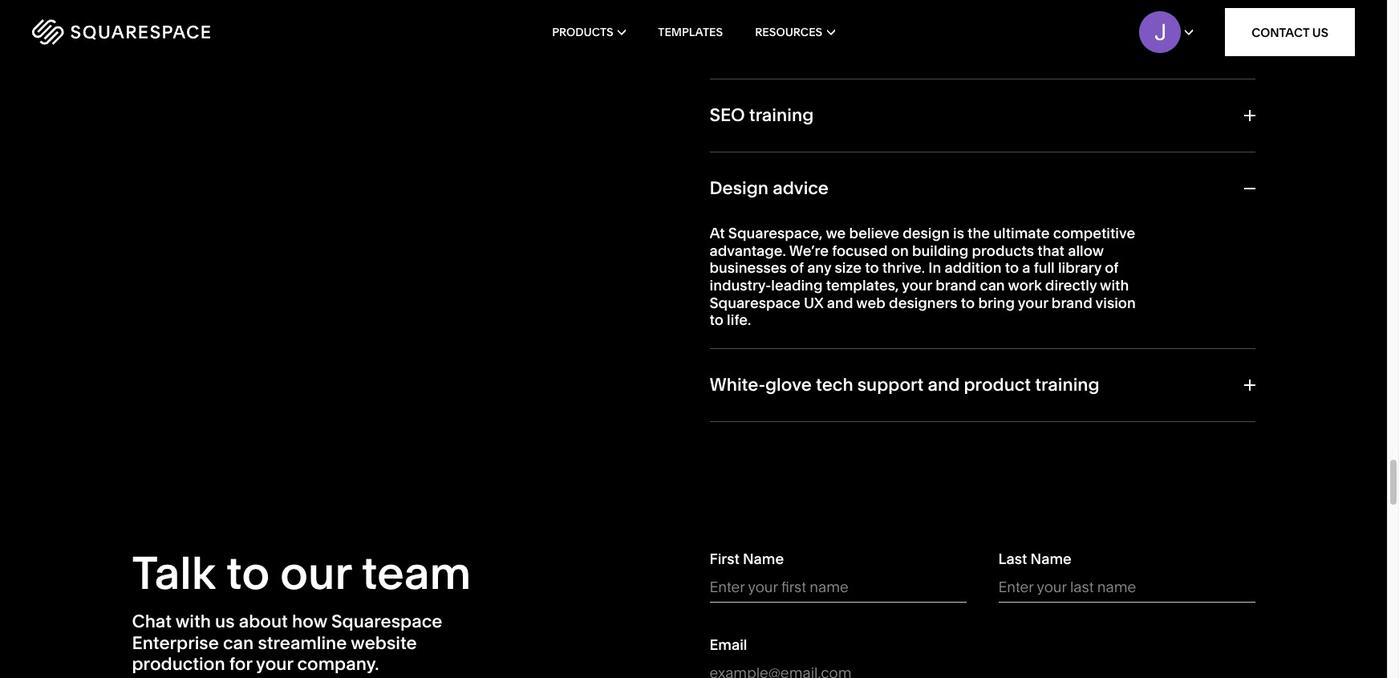 Task type: vqa. For each thing, say whether or not it's contained in the screenshot.
right the with
yes



Task type: describe. For each thing, give the bounding box(es) containing it.
thrive.
[[883, 259, 925, 277]]

directly
[[1046, 276, 1097, 295]]

glove
[[766, 374, 812, 396]]

tech
[[816, 374, 854, 396]]

support
[[858, 374, 924, 396]]

2 horizontal spatial your
[[1018, 293, 1049, 312]]

1 horizontal spatial your
[[902, 276, 933, 295]]

work
[[1009, 276, 1042, 295]]

industry-
[[710, 276, 772, 295]]

1 horizontal spatial training
[[1036, 374, 1100, 396]]

first name
[[710, 550, 784, 568]]

design
[[710, 177, 769, 199]]

competitive
[[1054, 224, 1136, 243]]

email
[[710, 636, 748, 654]]

that
[[1038, 242, 1065, 260]]

library
[[1059, 259, 1102, 277]]

businesses
[[710, 259, 787, 277]]

1 vertical spatial and
[[928, 374, 960, 396]]

Email email field
[[710, 658, 1256, 678]]

in
[[929, 259, 942, 277]]

advice
[[773, 177, 829, 199]]

full
[[1034, 259, 1055, 277]]

squarespace inside chat with us about how squarespace enterprise can streamline website production for your company.
[[331, 611, 443, 633]]

ux
[[804, 293, 824, 312]]

bring
[[979, 293, 1015, 312]]

your inside chat with us about how squarespace enterprise can streamline website production for your company.
[[256, 653, 293, 675]]

to up about
[[226, 546, 270, 601]]

templates link
[[658, 0, 723, 64]]

squarespace,
[[729, 224, 823, 243]]

company.
[[297, 653, 379, 675]]

at
[[710, 224, 725, 243]]

us
[[215, 611, 235, 633]]

manager
[[874, 31, 950, 52]]

we
[[826, 224, 846, 243]]

streamline
[[258, 632, 347, 654]]

any
[[808, 259, 832, 277]]

for
[[229, 653, 252, 675]]

us
[[1313, 24, 1329, 40]]

can inside at squarespace, we believe design is the ultimate competitive advantage. we're focused on building products that allow businesses of any size to thrive. in addition to a full library of industry-leading templates, your brand can work directly with squarespace ux and web designers to bring your brand vision to life.
[[980, 276, 1005, 295]]

contact us
[[1252, 24, 1329, 40]]

seo training
[[710, 104, 814, 126]]

about
[[239, 611, 288, 633]]

dedicated
[[710, 31, 797, 52]]

advantage.
[[710, 242, 786, 260]]

to left bring
[[961, 293, 975, 312]]

believe
[[850, 224, 900, 243]]

2 of from the left
[[1105, 259, 1119, 277]]

white-glove tech support and product training
[[710, 374, 1100, 396]]

we're
[[790, 242, 829, 260]]

vision
[[1096, 293, 1136, 312]]

a
[[1023, 259, 1031, 277]]

name for last name
[[1031, 550, 1072, 568]]

last name
[[999, 550, 1072, 568]]

products
[[552, 25, 614, 39]]

0 vertical spatial training
[[750, 104, 814, 126]]

production
[[132, 653, 225, 675]]

to left life.
[[710, 311, 724, 329]]

team
[[362, 546, 471, 601]]



Task type: locate. For each thing, give the bounding box(es) containing it.
0 horizontal spatial brand
[[936, 276, 977, 295]]

of
[[791, 259, 804, 277], [1105, 259, 1119, 277]]

1 vertical spatial squarespace
[[331, 611, 443, 633]]

squarespace logo link
[[32, 19, 297, 45]]

0 horizontal spatial name
[[743, 550, 784, 568]]

with inside at squarespace, we believe design is the ultimate competitive advantage. we're focused on building products that allow businesses of any size to thrive. in addition to a full library of industry-leading templates, your brand can work directly with squarespace ux and web designers to bring your brand vision to life.
[[1100, 276, 1129, 295]]

website
[[351, 632, 417, 654]]

0 horizontal spatial squarespace
[[331, 611, 443, 633]]

and right ux on the top of the page
[[827, 293, 854, 312]]

0 vertical spatial with
[[1100, 276, 1129, 295]]

can
[[980, 276, 1005, 295], [223, 632, 254, 654]]

products
[[972, 242, 1035, 260]]

squarespace down the businesses
[[710, 293, 801, 312]]

brand down library
[[1052, 293, 1093, 312]]

our
[[280, 546, 351, 601]]

can left work
[[980, 276, 1005, 295]]

your right for
[[256, 653, 293, 675]]

and
[[827, 293, 854, 312], [928, 374, 960, 396]]

and inside at squarespace, we believe design is the ultimate competitive advantage. we're focused on building products that allow businesses of any size to thrive. in addition to a full library of industry-leading templates, your brand can work directly with squarespace ux and web designers to bring your brand vision to life.
[[827, 293, 854, 312]]

allow
[[1068, 242, 1104, 260]]

chat with us about how squarespace enterprise can streamline website production for your company.
[[132, 611, 443, 675]]

seo
[[710, 104, 745, 126]]

name right first
[[743, 550, 784, 568]]

1 horizontal spatial of
[[1105, 259, 1119, 277]]

on
[[892, 242, 909, 260]]

brand down building
[[936, 276, 977, 295]]

0 horizontal spatial your
[[256, 653, 293, 675]]

to
[[865, 259, 879, 277], [1005, 259, 1019, 277], [961, 293, 975, 312], [710, 311, 724, 329], [226, 546, 270, 601]]

to right size
[[865, 259, 879, 277]]

brand
[[936, 276, 977, 295], [1052, 293, 1093, 312]]

Last Name text field
[[999, 572, 1256, 603]]

talk
[[132, 546, 216, 601]]

size
[[835, 259, 862, 277]]

product
[[964, 374, 1031, 396]]

of right allow
[[1105, 259, 1119, 277]]

with left us
[[176, 611, 211, 633]]

of left any
[[791, 259, 804, 277]]

your down a
[[1018, 293, 1049, 312]]

can right enterprise
[[223, 632, 254, 654]]

squarespace down team
[[331, 611, 443, 633]]

dedicated account manager
[[710, 31, 950, 52]]

name
[[743, 550, 784, 568], [1031, 550, 1072, 568]]

leading
[[772, 276, 823, 295]]

1 horizontal spatial name
[[1031, 550, 1072, 568]]

ultimate
[[994, 224, 1050, 243]]

building
[[913, 242, 969, 260]]

your
[[902, 276, 933, 295], [1018, 293, 1049, 312], [256, 653, 293, 675]]

is
[[953, 224, 965, 243]]

squarespace inside at squarespace, we believe design is the ultimate competitive advantage. we're focused on building products that allow businesses of any size to thrive. in addition to a full library of industry-leading templates, your brand can work directly with squarespace ux and web designers to bring your brand vision to life.
[[710, 293, 801, 312]]

design
[[903, 224, 950, 243]]

can inside chat with us about how squarespace enterprise can streamline website production for your company.
[[223, 632, 254, 654]]

design advice
[[710, 177, 829, 199]]

addition
[[945, 259, 1002, 277]]

templates
[[658, 25, 723, 39]]

1 vertical spatial with
[[176, 611, 211, 633]]

1 name from the left
[[743, 550, 784, 568]]

1 vertical spatial can
[[223, 632, 254, 654]]

0 horizontal spatial with
[[176, 611, 211, 633]]

your down on
[[902, 276, 933, 295]]

focused
[[832, 242, 888, 260]]

0 vertical spatial can
[[980, 276, 1005, 295]]

with
[[1100, 276, 1129, 295], [176, 611, 211, 633]]

0 horizontal spatial can
[[223, 632, 254, 654]]

talk to our team
[[132, 546, 471, 601]]

squarespace
[[710, 293, 801, 312], [331, 611, 443, 633]]

first
[[710, 550, 740, 568]]

1 horizontal spatial can
[[980, 276, 1005, 295]]

name right "last"
[[1031, 550, 1072, 568]]

enterprise
[[132, 632, 219, 654]]

to left a
[[1005, 259, 1019, 277]]

2 name from the left
[[1031, 550, 1072, 568]]

contact
[[1252, 24, 1310, 40]]

account
[[801, 31, 870, 52]]

1 vertical spatial training
[[1036, 374, 1100, 396]]

0 horizontal spatial and
[[827, 293, 854, 312]]

0 vertical spatial squarespace
[[710, 293, 801, 312]]

1 horizontal spatial and
[[928, 374, 960, 396]]

resources button
[[755, 0, 835, 64]]

life.
[[727, 311, 751, 329]]

First Name text field
[[710, 572, 967, 603]]

1 horizontal spatial with
[[1100, 276, 1129, 295]]

training right seo
[[750, 104, 814, 126]]

white-
[[710, 374, 766, 396]]

the
[[968, 224, 990, 243]]

training right product
[[1036, 374, 1100, 396]]

and right support
[[928, 374, 960, 396]]

products button
[[552, 0, 626, 64]]

1 horizontal spatial squarespace
[[710, 293, 801, 312]]

1 of from the left
[[791, 259, 804, 277]]

with inside chat with us about how squarespace enterprise can streamline website production for your company.
[[176, 611, 211, 633]]

squarespace logo image
[[32, 19, 210, 45]]

resources
[[755, 25, 823, 39]]

with right directly
[[1100, 276, 1129, 295]]

at squarespace, we believe design is the ultimate competitive advantage. we're focused on building products that allow businesses of any size to thrive. in addition to a full library of industry-leading templates, your brand can work directly with squarespace ux and web designers to bring your brand vision to life.
[[710, 224, 1136, 329]]

training
[[750, 104, 814, 126], [1036, 374, 1100, 396]]

contact us link
[[1226, 8, 1356, 56]]

how
[[292, 611, 327, 633]]

0 horizontal spatial training
[[750, 104, 814, 126]]

0 vertical spatial and
[[827, 293, 854, 312]]

web
[[857, 293, 886, 312]]

name for first name
[[743, 550, 784, 568]]

0 horizontal spatial of
[[791, 259, 804, 277]]

chat
[[132, 611, 172, 633]]

last
[[999, 550, 1028, 568]]

templates,
[[826, 276, 899, 295]]

designers
[[889, 293, 958, 312]]

1 horizontal spatial brand
[[1052, 293, 1093, 312]]



